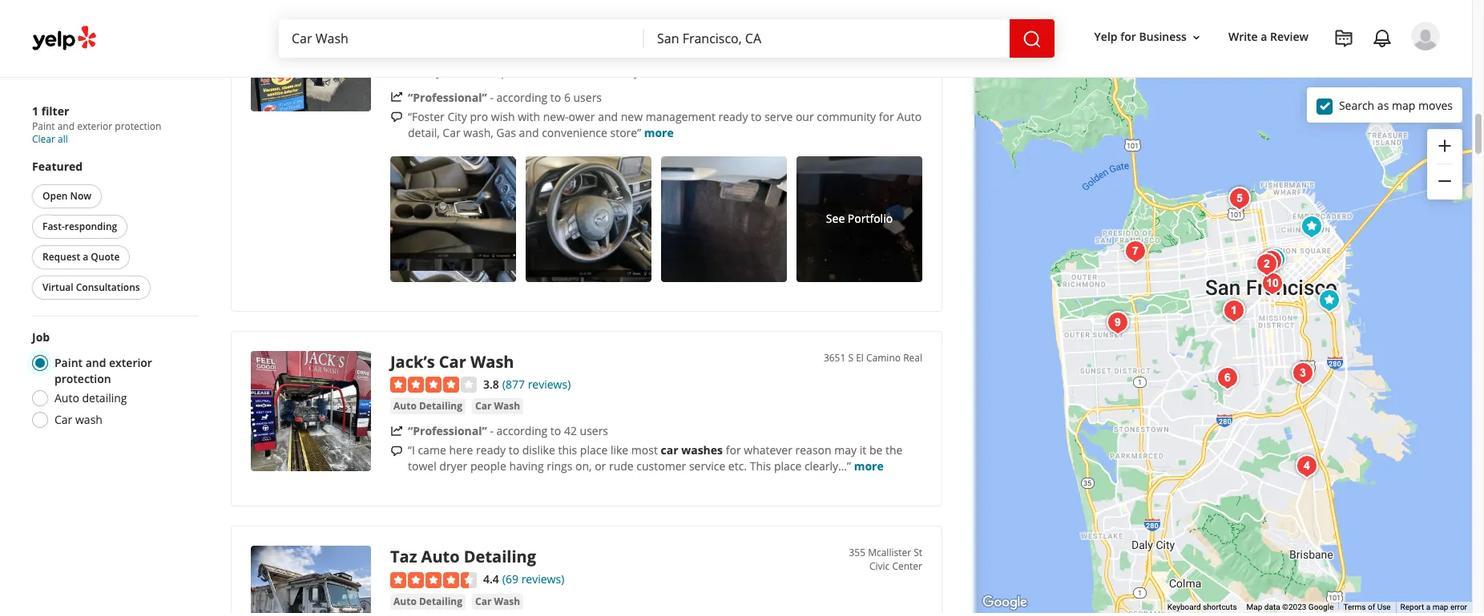 Task type: describe. For each thing, give the bounding box(es) containing it.
search
[[1339, 97, 1374, 113]]

for inside for whatever reason may it be the towel dryer people having rings on, or rude customer service etc. this place clearly…"
[[726, 443, 741, 458]]

community
[[817, 109, 876, 124]]

wash for taz auto detailing
[[494, 594, 520, 608]]

google
[[1308, 603, 1334, 611]]

16 trending v2 image for "professional" - according to 6 users
[[390, 91, 403, 104]]

map for moves
[[1392, 97, 1415, 113]]

exotic shine image
[[1295, 211, 1327, 243]]

request a quote
[[42, 250, 120, 264]]

(877
[[502, 376, 525, 391]]

be
[[869, 443, 882, 458]]

to inside "foster city pro wish with new-ower and new management ready to serve our community for auto detail, car wash, gas and convenience store"
[[751, 109, 762, 124]]

auto detailing link for jack's
[[390, 398, 466, 414]]

car wash link for detailing
[[472, 594, 523, 610]]

convenience
[[542, 125, 607, 140]]

or
[[595, 459, 606, 474]]

new
[[621, 109, 643, 124]]

map data ©2023 google
[[1246, 603, 1334, 611]]

write a review
[[1228, 29, 1309, 44]]

open
[[42, 189, 68, 203]]

customer
[[637, 459, 686, 474]]

6
[[564, 89, 570, 105]]

city
[[447, 109, 467, 124]]

washes
[[681, 443, 723, 458]]

ower
[[569, 109, 595, 124]]

42
[[564, 423, 577, 439]]

search as map moves
[[1339, 97, 1453, 113]]

search image
[[1022, 29, 1042, 49]]

and inside 1 filter paint and exterior protection clear all
[[57, 119, 75, 133]]

3.5 link
[[483, 15, 499, 33]]

fast-responding
[[42, 220, 117, 233]]

moves
[[1418, 97, 1453, 113]]

3.5
[[483, 17, 499, 32]]

detail,
[[408, 125, 440, 140]]

users for "professional" - according to 42 users
[[580, 423, 608, 439]]

here
[[449, 443, 473, 458]]

auto detailing for taz
[[393, 594, 462, 608]]

protection inside 1 filter paint and exterior protection clear all
[[115, 119, 161, 133]]

a for report
[[1426, 603, 1430, 611]]

jack's
[[390, 351, 435, 372]]

auto inside option group
[[54, 390, 79, 405]]

open now
[[42, 189, 91, 203]]

data
[[1264, 603, 1280, 611]]

keyboard shortcuts button
[[1167, 602, 1237, 613]]

Near text field
[[657, 30, 997, 47]]

16 locally owned v2 image
[[390, 65, 403, 78]]

bio car care image
[[1250, 248, 1283, 280]]

wish
[[491, 109, 515, 124]]

car wash for wash
[[475, 399, 520, 413]]

keyboard shortcuts
[[1167, 603, 1237, 611]]

car left wash
[[54, 412, 72, 427]]

detailing for car
[[419, 399, 462, 413]]

virtual
[[42, 280, 73, 294]]

terms of use
[[1343, 603, 1391, 611]]

auto up 4.4 star rating 'image'
[[421, 546, 460, 568]]

according for - according to 42 users
[[496, 423, 547, 439]]

for inside button
[[1120, 29, 1136, 44]]

0 horizontal spatial ready
[[476, 443, 506, 458]]

355 mcallister st civic center
[[849, 546, 922, 573]]

(62 reviews) link
[[502, 15, 564, 33]]

detailing for auto
[[419, 594, 462, 608]]

shine-n-seal express car wash image
[[1287, 357, 1319, 389]]

google image
[[978, 592, 1031, 613]]

having
[[509, 459, 544, 474]]

qweex: on-demand mobile car wash image
[[1211, 362, 1243, 394]]

request a quote button
[[32, 245, 130, 269]]

3651 s el camino real
[[824, 351, 922, 364]]

user actions element
[[1081, 20, 1462, 119]]

car wash for detailing
[[475, 594, 520, 608]]

a for request
[[83, 250, 88, 264]]

taz auto detailing
[[390, 546, 536, 568]]

(877 reviews) link
[[502, 375, 571, 392]]

report
[[1400, 603, 1424, 611]]

error
[[1450, 603, 1467, 611]]

to down the "professional" - according to 42 users
[[509, 443, 519, 458]]

locally owned & operated
[[406, 64, 542, 79]]

0 vertical spatial wash
[[470, 351, 514, 372]]

serve
[[765, 109, 793, 124]]

Find text field
[[292, 30, 631, 47]]

1
[[32, 103, 38, 119]]

quote
[[91, 250, 120, 264]]

16 eco friendly v2 image
[[562, 65, 575, 78]]

this
[[558, 443, 577, 458]]

camino
[[866, 351, 901, 364]]

rings
[[547, 459, 572, 474]]

terms of use link
[[1343, 603, 1391, 611]]

write a review link
[[1222, 23, 1315, 52]]

virtual consultations
[[42, 280, 140, 294]]

eco-
[[578, 64, 600, 79]]

featured group
[[29, 159, 199, 303]]

responding
[[65, 220, 117, 233]]

16 chevron down v2 image
[[1190, 31, 1203, 44]]

jack's car wash image
[[251, 351, 371, 471]]

taz auto detailing link
[[390, 546, 536, 568]]

more for the topmost more "link"
[[644, 125, 674, 140]]

all
[[58, 132, 68, 146]]

center
[[892, 560, 922, 573]]

4.4
[[483, 572, 499, 587]]

as
[[1377, 97, 1389, 113]]

management
[[646, 109, 715, 124]]

(69 reviews)
[[502, 572, 564, 587]]

fast-responding button
[[32, 215, 128, 239]]

terms
[[1343, 603, 1366, 611]]

el
[[856, 351, 864, 364]]

users for "professional" - according to 6 users
[[573, 89, 602, 105]]

- for - according to 6 users
[[490, 89, 494, 105]]

0 horizontal spatial place
[[580, 443, 608, 458]]

auto inside "foster city pro wish with new-ower and new management ready to serve our community for auto detail, car wash, gas and convenience store"
[[897, 109, 922, 124]]

car wash button for wash
[[472, 398, 523, 414]]

report a map error link
[[1400, 603, 1467, 611]]

owned
[[445, 64, 480, 79]]

map region
[[832, 44, 1484, 613]]

more for the rightmost more "link"
[[854, 459, 884, 474]]

open now button
[[32, 184, 102, 208]]

reviews) for jack's car wash
[[528, 376, 571, 391]]

0 vertical spatial taz auto detailing image
[[1258, 244, 1291, 276]]

car up "3.8 star rating" image
[[439, 351, 466, 372]]

car down the 3.8
[[475, 399, 491, 413]]

rude
[[609, 459, 634, 474]]

with
[[518, 109, 540, 124]]

(62 reviews)
[[502, 17, 564, 32]]

clear
[[32, 132, 55, 146]]

16 trending v2 image for "professional" - according to 42 users
[[390, 425, 403, 438]]

1 vertical spatial detailing
[[464, 546, 536, 568]]

clearly…"
[[804, 459, 851, 474]]

(69 reviews) link
[[502, 570, 564, 588]]

reason
[[795, 443, 831, 458]]



Task type: locate. For each thing, give the bounding box(es) containing it.
1 vertical spatial according
[[496, 423, 547, 439]]

1 horizontal spatial for
[[879, 109, 894, 124]]

according up "with" at top
[[496, 89, 547, 105]]

and down filter
[[57, 119, 75, 133]]

wash down '(877'
[[494, 399, 520, 413]]

2 car wash from the top
[[475, 594, 520, 608]]

ride on drive image
[[1255, 245, 1287, 277], [1255, 245, 1287, 277]]

1 vertical spatial more
[[854, 459, 884, 474]]

ready inside "foster city pro wish with new-ower and new management ready to serve our community for auto detail, car wash, gas and convenience store"
[[718, 109, 748, 124]]

1 car wash link from the top
[[472, 398, 523, 414]]

- up wish
[[490, 89, 494, 105]]

of
[[1368, 603, 1375, 611]]

to
[[550, 89, 561, 105], [751, 109, 762, 124], [550, 423, 561, 439], [509, 443, 519, 458]]

review
[[1270, 29, 1309, 44]]

car
[[443, 125, 460, 140], [439, 351, 466, 372], [475, 399, 491, 413], [54, 412, 72, 427], [475, 594, 491, 608]]

keyboard
[[1167, 603, 1201, 611]]

2 auto detailing from the top
[[393, 594, 462, 608]]

unfilthify image
[[1101, 307, 1133, 339]]

"professional" for - according to 42 users
[[408, 423, 487, 439]]

paint inside 1 filter paint and exterior protection clear all
[[32, 119, 55, 133]]

this
[[750, 459, 771, 474]]

operated
[[494, 64, 542, 79]]

reviews)
[[521, 17, 564, 32], [528, 376, 571, 391], [521, 572, 564, 587]]

dryer
[[439, 459, 467, 474]]

16 speech v2 image left "foster
[[390, 111, 403, 124]]

1 vertical spatial taz auto detailing image
[[251, 546, 371, 613]]

civic
[[869, 560, 890, 573]]

users right 42
[[580, 423, 608, 439]]

0 vertical spatial according
[[496, 89, 547, 105]]

1 vertical spatial exterior
[[109, 355, 152, 370]]

wash,
[[463, 125, 493, 140]]

16 speech v2 image left "i
[[390, 445, 403, 458]]

auto detailing down 4.4 star rating 'image'
[[393, 594, 462, 608]]

1 filter paint and exterior protection clear all
[[32, 103, 161, 146]]

1 vertical spatial car wash button
[[472, 594, 523, 610]]

auto detailing button for jack's
[[390, 398, 466, 414]]

exterior inside 1 filter paint and exterior protection clear all
[[77, 119, 112, 133]]

0 vertical spatial more link
[[644, 125, 674, 140]]

to left serve
[[751, 109, 762, 124]]

detailing up '4.4' link in the bottom of the page
[[464, 546, 536, 568]]

4.4 star rating image
[[390, 572, 477, 588]]

0 vertical spatial users
[[573, 89, 602, 105]]

3.5 star rating image
[[390, 17, 477, 33]]

1 horizontal spatial place
[[774, 459, 802, 474]]

3.8
[[483, 376, 499, 391]]

"i came here ready to dislike this place like most car washes
[[408, 443, 723, 458]]

map left the error
[[1432, 603, 1448, 611]]

paint down 1
[[32, 119, 55, 133]]

"i
[[408, 443, 415, 458]]

0 vertical spatial car wash button
[[472, 398, 523, 414]]

0 vertical spatial paint
[[32, 119, 55, 133]]

car wash button down the 3.8
[[472, 398, 523, 414]]

a right the report
[[1426, 603, 1430, 611]]

most
[[631, 443, 658, 458]]

0 vertical spatial car wash link
[[472, 398, 523, 414]]

clear all link
[[32, 132, 68, 146]]

see
[[826, 211, 845, 226]]

auto detailing for jack's
[[393, 399, 462, 413]]

info icon image
[[644, 65, 657, 77], [644, 65, 657, 77]]

1 auto detailing button from the top
[[390, 398, 466, 414]]

1 "professional" from the top
[[408, 89, 487, 105]]

auto detailing down "3.8 star rating" image
[[393, 399, 462, 413]]

0 vertical spatial place
[[580, 443, 608, 458]]

auto detailing link down 4.4 star rating 'image'
[[390, 594, 466, 610]]

0 vertical spatial a
[[1261, 29, 1267, 44]]

2 horizontal spatial for
[[1120, 29, 1136, 44]]

towel
[[408, 459, 436, 474]]

paint
[[32, 119, 55, 133], [54, 355, 83, 370]]

car wash link down 4.4
[[472, 594, 523, 610]]

we wash image
[[1223, 183, 1255, 215], [1223, 183, 1255, 215]]

yelp
[[1094, 29, 1117, 44]]

3.8 link
[[483, 375, 499, 392]]

a for write
[[1261, 29, 1267, 44]]

1 vertical spatial auto detailing link
[[390, 594, 466, 610]]

0 vertical spatial more
[[644, 125, 674, 140]]

ready left serve
[[718, 109, 748, 124]]

reviews) right '(877'
[[528, 376, 571, 391]]

whatever
[[744, 443, 792, 458]]

reviews) inside the (62 reviews) link
[[521, 17, 564, 32]]

1 vertical spatial ready
[[476, 443, 506, 458]]

exterior inside paint and exterior protection
[[109, 355, 152, 370]]

1 horizontal spatial none field
[[657, 30, 997, 47]]

auto up car wash
[[54, 390, 79, 405]]

0 vertical spatial for
[[1120, 29, 1136, 44]]

detailing down 4.4 star rating 'image'
[[419, 594, 462, 608]]

to left 42
[[550, 423, 561, 439]]

reviews) right (69
[[521, 572, 564, 587]]

car wash link
[[472, 398, 523, 414], [472, 594, 523, 610]]

auto detailing button down "3.8 star rating" image
[[390, 398, 466, 414]]

1 horizontal spatial a
[[1261, 29, 1267, 44]]

shine-n-seal express car wash image
[[1287, 357, 1319, 389]]

more link down it on the bottom
[[854, 459, 884, 474]]

1 vertical spatial place
[[774, 459, 802, 474]]

for up etc.
[[726, 443, 741, 458]]

zoom out image
[[1435, 172, 1454, 191]]

see portfolio link
[[797, 156, 922, 282]]

2 horizontal spatial a
[[1426, 603, 1430, 611]]

1 according from the top
[[496, 89, 547, 105]]

option group containing job
[[27, 329, 199, 433]]

1 vertical spatial 16 trending v2 image
[[390, 425, 403, 438]]

1 vertical spatial 16 speech v2 image
[[390, 445, 403, 458]]

more down it on the bottom
[[854, 459, 884, 474]]

and
[[598, 109, 618, 124], [57, 119, 75, 133], [519, 125, 539, 140], [85, 355, 106, 370]]

2 16 speech v2 image from the top
[[390, 445, 403, 458]]

2 vertical spatial a
[[1426, 603, 1430, 611]]

service
[[689, 459, 725, 474]]

1 - from the top
[[490, 89, 494, 105]]

0 vertical spatial detailing
[[419, 399, 462, 413]]

0 horizontal spatial taz auto detailing image
[[251, 546, 371, 613]]

came
[[418, 443, 446, 458]]

1 vertical spatial for
[[879, 109, 894, 124]]

detailing
[[82, 390, 127, 405]]

1 vertical spatial auto detailing
[[393, 594, 462, 608]]

car inside "foster city pro wish with new-ower and new management ready to serve our community for auto detail, car wash, gas and convenience store"
[[443, 125, 460, 140]]

1 vertical spatial more link
[[854, 459, 884, 474]]

paint inside paint and exterior protection
[[54, 355, 83, 370]]

car wash
[[54, 412, 103, 427]]

1 16 trending v2 image from the top
[[390, 91, 403, 104]]

people
[[470, 459, 506, 474]]

0 horizontal spatial more
[[644, 125, 674, 140]]

castro car wash image
[[1218, 295, 1250, 327]]

auto detailing button
[[390, 398, 466, 414], [390, 594, 466, 610]]

2 auto detailing link from the top
[[390, 594, 466, 610]]

paint up auto detailing
[[54, 355, 83, 370]]

ethan's car wash & detailing image
[[1119, 236, 1151, 268]]

auto detailing button down 4.4 star rating 'image'
[[390, 594, 466, 610]]

1 vertical spatial wash
[[494, 399, 520, 413]]

real
[[903, 351, 922, 364]]

2 vertical spatial detailing
[[419, 594, 462, 608]]

castro car wash image
[[1218, 295, 1250, 327]]

"professional" up here
[[408, 423, 487, 439]]

a left 'quote'
[[83, 250, 88, 264]]

0 vertical spatial auto detailing link
[[390, 398, 466, 414]]

1 vertical spatial reviews)
[[528, 376, 571, 391]]

0 horizontal spatial none field
[[292, 30, 631, 47]]

a
[[1261, 29, 1267, 44], [83, 250, 88, 264], [1426, 603, 1430, 611]]

0 vertical spatial 16 speech v2 image
[[390, 111, 403, 124]]

and inside paint and exterior protection
[[85, 355, 106, 370]]

for right community
[[879, 109, 894, 124]]

our
[[796, 109, 814, 124]]

0 horizontal spatial more link
[[644, 125, 674, 140]]

1 auto detailing link from the top
[[390, 398, 466, 414]]

1 vertical spatial -
[[490, 423, 494, 439]]

wow auto detailer image
[[1313, 284, 1345, 317]]

none field near
[[657, 30, 997, 47]]

"foster
[[408, 109, 445, 124]]

©2023
[[1282, 603, 1306, 611]]

car down 4.4
[[475, 594, 491, 608]]

protection up auto detailing
[[54, 371, 111, 386]]

car wash button down 4.4
[[472, 594, 523, 610]]

16 speech v2 image for "i came here ready to dislike this place like most
[[390, 445, 403, 458]]

16 speech v2 image
[[390, 111, 403, 124], [390, 445, 403, 458]]

car wash down the 3.8
[[475, 399, 520, 413]]

"professional" for - according to 6 users
[[408, 89, 487, 105]]

now
[[70, 189, 91, 203]]

auto detailing button for taz
[[390, 594, 466, 610]]

0 vertical spatial 16 trending v2 image
[[390, 91, 403, 104]]

2 according from the top
[[496, 423, 547, 439]]

wash down (69
[[494, 594, 520, 608]]

2 auto detailing button from the top
[[390, 594, 466, 610]]

auto down "3.8 star rating" image
[[393, 399, 417, 413]]

group
[[1427, 129, 1462, 200]]

locally
[[406, 64, 442, 79]]

wash for jack's car wash
[[494, 399, 520, 413]]

and left new
[[598, 109, 618, 124]]

0 vertical spatial map
[[1392, 97, 1415, 113]]

gas
[[496, 125, 516, 140]]

"professional" - according to 6 users
[[408, 89, 602, 105]]

for inside "foster city pro wish with new-ower and new management ready to serve our community for auto detail, car wash, gas and convenience store"
[[879, 109, 894, 124]]

option group
[[27, 329, 199, 433]]

reviews) right (62
[[521, 17, 564, 32]]

car down the city
[[443, 125, 460, 140]]

the
[[885, 443, 903, 458]]

1 vertical spatial car wash link
[[472, 594, 523, 610]]

0 vertical spatial reviews)
[[521, 17, 564, 32]]

map right 'as' at the top of page
[[1392, 97, 1415, 113]]

projects image
[[1334, 29, 1353, 48]]

wash up 3.8 link
[[470, 351, 514, 372]]

2 - from the top
[[490, 423, 494, 439]]

zoom in image
[[1435, 136, 1454, 155]]

1 car wash from the top
[[475, 399, 520, 413]]

0 horizontal spatial a
[[83, 250, 88, 264]]

2 vertical spatial for
[[726, 443, 741, 458]]

1 car wash button from the top
[[472, 398, 523, 414]]

according
[[496, 89, 547, 105], [496, 423, 547, 439]]

according for - according to 6 users
[[496, 89, 547, 105]]

auto right community
[[897, 109, 922, 124]]

use
[[1377, 603, 1391, 611]]

1 horizontal spatial map
[[1432, 603, 1448, 611]]

0 vertical spatial ready
[[718, 109, 748, 124]]

mcallister
[[868, 546, 911, 560]]

a inside button
[[83, 250, 88, 264]]

may
[[834, 443, 857, 458]]

business
[[1139, 29, 1187, 44]]

users up ower
[[573, 89, 602, 105]]

0 vertical spatial -
[[490, 89, 494, 105]]

jack's car wash
[[390, 351, 514, 372]]

2 vertical spatial reviews)
[[521, 572, 564, 587]]

map for error
[[1432, 603, 1448, 611]]

0 horizontal spatial for
[[726, 443, 741, 458]]

2 vertical spatial wash
[[494, 594, 520, 608]]

"professional" - according to 42 users
[[408, 423, 608, 439]]

16 speech v2 image for "foster city pro wish with new-ower and new management ready to serve our community for auto detail, car wash, gas and convenience store"
[[390, 111, 403, 124]]

1 vertical spatial a
[[83, 250, 88, 264]]

for whatever reason may it be the towel dryer people having rings on, or rude customer service etc. this place clearly…"
[[408, 443, 903, 474]]

unfilthify image
[[1101, 307, 1133, 339]]

1 auto detailing from the top
[[393, 399, 462, 413]]

2 16 trending v2 image from the top
[[390, 425, 403, 438]]

16 trending v2 image down "3.8 star rating" image
[[390, 425, 403, 438]]

friendly
[[600, 64, 640, 79]]

355
[[849, 546, 865, 560]]

None field
[[292, 30, 631, 47], [657, 30, 997, 47]]

1 vertical spatial users
[[580, 423, 608, 439]]

place up or
[[580, 443, 608, 458]]

auto detailing
[[54, 390, 127, 405]]

write
[[1228, 29, 1258, 44]]

car wash link down the 3.8
[[472, 398, 523, 414]]

0 vertical spatial auto detailing button
[[390, 398, 466, 414]]

and up auto detailing
[[85, 355, 106, 370]]

store"
[[610, 125, 641, 140]]

filter
[[41, 103, 69, 119]]

1 vertical spatial "professional"
[[408, 423, 487, 439]]

see portfolio
[[826, 211, 893, 226]]

auto down 4.4 star rating 'image'
[[393, 594, 417, 608]]

for right yelp
[[1120, 29, 1136, 44]]

car wash down 4.4
[[475, 594, 520, 608]]

ready up people on the bottom left
[[476, 443, 506, 458]]

exterior up "detailing"
[[109, 355, 152, 370]]

2 none field from the left
[[657, 30, 997, 47]]

none field find
[[292, 30, 631, 47]]

1 vertical spatial paint
[[54, 355, 83, 370]]

1 16 speech v2 image from the top
[[390, 111, 403, 124]]

3.8 star rating image
[[390, 377, 477, 393]]

1 vertical spatial car wash
[[475, 594, 520, 608]]

request
[[42, 250, 80, 264]]

2 car wash button from the top
[[472, 594, 523, 610]]

1 horizontal spatial taz auto detailing image
[[1258, 244, 1291, 276]]

like
[[611, 443, 628, 458]]

1 horizontal spatial more
[[854, 459, 884, 474]]

auto detailing link down "3.8 star rating" image
[[390, 398, 466, 414]]

place inside for whatever reason may it be the towel dryer people having rings on, or rude customer service etc. this place clearly…"
[[774, 459, 802, 474]]

pro
[[470, 109, 488, 124]]

0 horizontal spatial map
[[1392, 97, 1415, 113]]

2 car wash link from the top
[[472, 594, 523, 610]]

st
[[914, 546, 922, 560]]

a right write
[[1261, 29, 1267, 44]]

job
[[32, 329, 50, 345]]

on,
[[575, 459, 592, 474]]

0 vertical spatial "professional"
[[408, 89, 487, 105]]

0 horizontal spatial protection
[[54, 371, 111, 386]]

"foster city pro wish with new-ower and new management ready to serve our community for auto detail, car wash, gas and convenience store"
[[408, 109, 922, 140]]

taz auto detailing image
[[1258, 244, 1291, 276], [251, 546, 371, 613]]

place down 'whatever'
[[774, 459, 802, 474]]

0 vertical spatial car wash
[[475, 399, 520, 413]]

4.4 link
[[483, 570, 499, 588]]

16 trending v2 image down 16 locally owned v2 'icon'
[[390, 91, 403, 104]]

1 none field from the left
[[292, 30, 631, 47]]

0 vertical spatial exterior
[[77, 119, 112, 133]]

reviews) inside '(877 reviews)' link
[[528, 376, 571, 391]]

place
[[580, 443, 608, 458], [774, 459, 802, 474]]

1 vertical spatial protection
[[54, 371, 111, 386]]

"professional" up the city
[[408, 89, 487, 105]]

- for - according to 42 users
[[490, 423, 494, 439]]

exterior right all
[[77, 119, 112, 133]]

1 vertical spatial map
[[1432, 603, 1448, 611]]

2 "professional" from the top
[[408, 423, 487, 439]]

(62
[[502, 17, 518, 32]]

reviews) inside (69 reviews) link
[[521, 572, 564, 587]]

1 horizontal spatial more link
[[854, 459, 884, 474]]

and down "with" at top
[[519, 125, 539, 140]]

car wash button for detailing
[[472, 594, 523, 610]]

taz
[[390, 546, 417, 568]]

foster city pro wash image
[[251, 0, 371, 111]]

notifications image
[[1373, 29, 1392, 48]]

None search field
[[279, 19, 1058, 58]]

auto detailing link for taz
[[390, 594, 466, 610]]

to left 6 at the top left
[[550, 89, 561, 105]]

reviews) for taz auto detailing
[[521, 572, 564, 587]]

0 vertical spatial protection
[[115, 119, 161, 133]]

protection right all
[[115, 119, 161, 133]]

dislike
[[522, 443, 555, 458]]

mr ecowash image
[[1291, 450, 1323, 482], [1291, 450, 1323, 482]]

16 trending v2 image
[[390, 91, 403, 104], [390, 425, 403, 438]]

- up people on the bottom left
[[490, 423, 494, 439]]

more down management at the top
[[644, 125, 674, 140]]

1 vertical spatial auto detailing button
[[390, 594, 466, 610]]

more link
[[644, 125, 674, 140], [854, 459, 884, 474]]

auto detailing link
[[390, 398, 466, 414], [390, 594, 466, 610]]

nolan p. image
[[1411, 22, 1440, 50]]

eco-friendly
[[578, 64, 640, 79]]

0 vertical spatial auto detailing
[[393, 399, 462, 413]]

1 horizontal spatial protection
[[115, 119, 161, 133]]

car wash link for wash
[[472, 398, 523, 414]]

1 horizontal spatial ready
[[718, 109, 748, 124]]

3651
[[824, 351, 846, 364]]

according up dislike
[[496, 423, 547, 439]]

detailing down "3.8 star rating" image
[[419, 399, 462, 413]]

more link down management at the top
[[644, 125, 674, 140]]

tower car wash image
[[1256, 268, 1288, 300]]

protection inside paint and exterior protection
[[54, 371, 111, 386]]



Task type: vqa. For each thing, say whether or not it's contained in the screenshot.
second the "reviews)" from left
no



